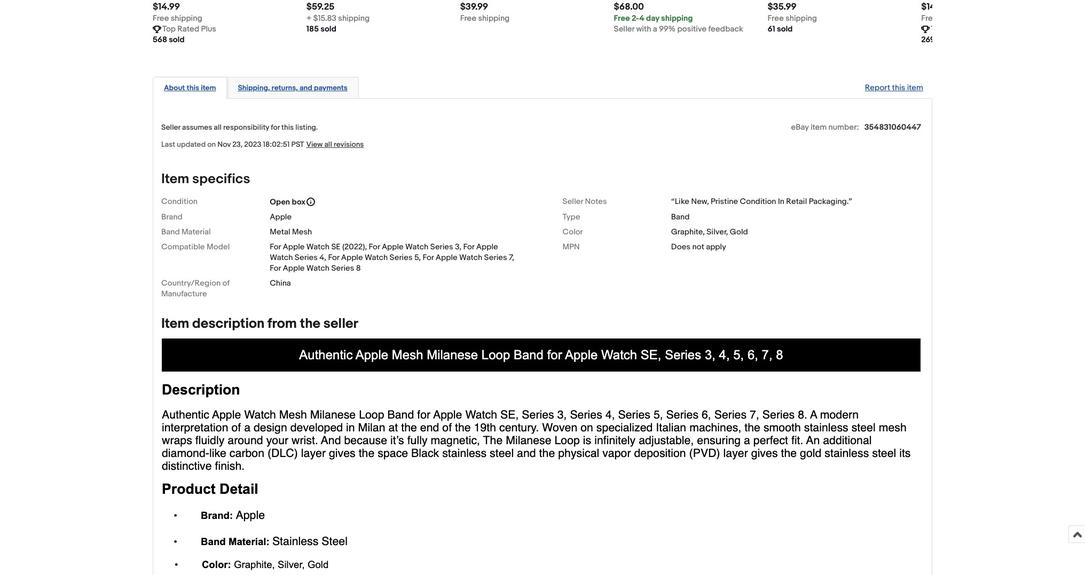Task type: locate. For each thing, give the bounding box(es) containing it.
$59.25 text field
[[306, 2, 335, 12]]

seller up the type
[[563, 197, 583, 207]]

$14.99 free shipping up 269 sold
[[921, 2, 971, 24]]

all up on
[[214, 123, 222, 132]]

3 shipping from the left
[[478, 13, 510, 24]]

1 item from the top
[[161, 171, 189, 187]]

18:02:51
[[263, 140, 290, 149]]

free
[[153, 13, 169, 24], [460, 13, 476, 24], [614, 13, 630, 24], [768, 13, 784, 24], [921, 13, 938, 24]]

positive
[[677, 24, 707, 34]]

1 horizontal spatial $14.99 text field
[[921, 2, 949, 12]]

1 horizontal spatial top rated plus text field
[[931, 24, 985, 35]]

185
[[306, 24, 319, 34]]

3 free from the left
[[614, 13, 630, 24]]

1 vertical spatial band
[[161, 227, 180, 237]]

6 shipping from the left
[[939, 13, 971, 24]]

new,
[[691, 197, 709, 207]]

free up 61
[[768, 13, 784, 24]]

0 vertical spatial all
[[214, 123, 222, 132]]

item description from the seller
[[161, 316, 358, 332]]

Free shipping text field
[[153, 13, 202, 24], [460, 13, 510, 24], [921, 13, 971, 24]]

$35.99 free shipping 61 sold
[[768, 2, 817, 34]]

sold
[[321, 24, 336, 34], [777, 24, 793, 34], [169, 35, 185, 45], [937, 35, 953, 45]]

nov
[[217, 140, 231, 149]]

0 horizontal spatial top
[[162, 24, 176, 34]]

top up 568 sold
[[162, 24, 176, 34]]

seller
[[614, 24, 635, 34], [161, 123, 180, 132], [563, 197, 583, 207]]

condition left in
[[740, 197, 776, 207]]

$14.99 text field up 269 sold
[[921, 2, 949, 12]]

free inside $35.99 free shipping 61 sold
[[768, 13, 784, 24]]

item for item description from the seller
[[161, 316, 189, 332]]

1 horizontal spatial all
[[324, 140, 332, 149]]

item for item specifics
[[161, 171, 189, 187]]

this for report
[[892, 83, 905, 93]]

item right about
[[201, 83, 216, 92]]

for
[[270, 242, 281, 252], [369, 242, 380, 252], [463, 242, 474, 252], [328, 253, 339, 263], [423, 253, 434, 263], [270, 263, 281, 273]]

2 rated from the left
[[946, 24, 968, 34]]

ebay item number: 354831060447
[[791, 122, 921, 132]]

free shipping text field for 568 sold
[[153, 13, 202, 24]]

top rated plus up 568 sold
[[162, 24, 216, 34]]

$39.99 free shipping
[[460, 2, 510, 24]]

condition
[[161, 197, 198, 207], [740, 197, 776, 207]]

all right view
[[324, 140, 332, 149]]

0 horizontal spatial $14.99 free shipping
[[153, 2, 202, 24]]

shipping right the $15.83
[[338, 13, 370, 24]]

condition up brand at the left
[[161, 197, 198, 207]]

1 horizontal spatial seller
[[563, 197, 583, 207]]

type
[[563, 212, 580, 222]]

$14.99 free shipping for 568 sold
[[153, 2, 202, 24]]

report this item
[[865, 83, 923, 93]]

item for about this item
[[201, 83, 216, 92]]

apple
[[270, 212, 292, 222], [283, 242, 305, 252], [382, 242, 404, 252], [476, 242, 498, 252], [341, 253, 363, 263], [436, 253, 457, 263], [283, 263, 305, 273]]

1 horizontal spatial $14.99
[[921, 2, 949, 12]]

band for band material
[[161, 227, 180, 237]]

the
[[300, 316, 320, 332]]

series left 4,
[[295, 253, 318, 263]]

watch down the 3,
[[459, 253, 482, 263]]

plus for 568 sold
[[201, 24, 216, 34]]

$14.99 free shipping
[[153, 2, 202, 24], [921, 2, 971, 24]]

0 horizontal spatial rated
[[177, 24, 199, 34]]

shipping down $35.99
[[786, 13, 817, 24]]

graphite,
[[671, 227, 705, 237]]

$14.99 up 269 sold
[[921, 2, 949, 12]]

1 vertical spatial seller
[[161, 123, 180, 132]]

$68.00 text field
[[614, 2, 644, 12]]

item down last
[[161, 171, 189, 187]]

free inside $39.99 free shipping
[[460, 13, 476, 24]]

open box
[[270, 197, 306, 207]]

$39.99
[[460, 2, 488, 12]]

2 free shipping text field from the left
[[460, 13, 510, 24]]

1 free from the left
[[153, 13, 169, 24]]

free shipping text field for 269 sold
[[921, 13, 971, 24]]

568 sold text field
[[153, 35, 185, 45]]

0 horizontal spatial plus
[[201, 24, 216, 34]]

shipping, returns, and payments
[[238, 83, 348, 92]]

top rated plus up 269 sold
[[931, 24, 985, 34]]

item right ebay at the right of the page
[[811, 122, 827, 132]]

free up the 269
[[921, 13, 938, 24]]

269 sold
[[921, 35, 953, 45]]

band down brand at the left
[[161, 227, 180, 237]]

rated up 568 sold
[[177, 24, 199, 34]]

does
[[671, 242, 691, 252]]

4 shipping from the left
[[661, 13, 693, 24]]

this inside the about this item button
[[187, 83, 199, 92]]

$68.00 free 2-4 day shipping seller with a 99% positive feedback
[[614, 2, 743, 34]]

pristine
[[711, 197, 738, 207]]

material
[[182, 227, 211, 237]]

apple down the 3,
[[436, 253, 457, 263]]

0 horizontal spatial all
[[214, 123, 222, 132]]

1 free shipping text field from the left
[[153, 13, 202, 24]]

Free 2-4 day shipping text field
[[614, 13, 693, 24]]

0 horizontal spatial condition
[[161, 197, 198, 207]]

2 plus from the left
[[970, 24, 985, 34]]

apple right (2022), in the left of the page
[[382, 242, 404, 252]]

2 horizontal spatial free shipping text field
[[921, 13, 971, 24]]

1 vertical spatial all
[[324, 140, 332, 149]]

1 horizontal spatial plus
[[970, 24, 985, 34]]

2 $14.99 from the left
[[921, 2, 949, 12]]

brand
[[161, 212, 182, 222]]

free down $39.99
[[460, 13, 476, 24]]

seller up last
[[161, 123, 180, 132]]

ebay
[[791, 122, 809, 132]]

band down the "like
[[671, 212, 690, 222]]

for right 4,
[[328, 253, 339, 263]]

1 horizontal spatial top
[[931, 24, 944, 34]]

2 top rated plus text field from the left
[[931, 24, 985, 35]]

for up china
[[270, 263, 281, 273]]

this right about
[[187, 83, 199, 92]]

updated
[[177, 140, 206, 149]]

1 horizontal spatial condition
[[740, 197, 776, 207]]

0 horizontal spatial this
[[187, 83, 199, 92]]

2 $14.99 text field from the left
[[921, 2, 949, 12]]

this for about
[[187, 83, 199, 92]]

61
[[768, 24, 775, 34]]

$14.99 text field
[[153, 2, 180, 12], [921, 2, 949, 12]]

free shipping text field up 269 sold
[[921, 13, 971, 24]]

$14.99 up 568 sold
[[153, 2, 180, 12]]

with
[[636, 24, 651, 34]]

$14.99 text field up 568 sold
[[153, 2, 180, 12]]

top for 269
[[931, 24, 944, 34]]

2 top rated plus from the left
[[931, 24, 985, 34]]

+ $15.83 shipping text field
[[306, 13, 370, 24]]

568
[[153, 35, 167, 45]]

top rated plus for 568 sold
[[162, 24, 216, 34]]

top up 269 sold
[[931, 24, 944, 34]]

shipping up 568 sold
[[171, 13, 202, 24]]

2 horizontal spatial seller
[[614, 24, 635, 34]]

shipping
[[171, 13, 202, 24], [338, 13, 370, 24], [478, 13, 510, 24], [661, 13, 693, 24], [786, 13, 817, 24], [939, 13, 971, 24]]

rated up 269 sold
[[946, 24, 968, 34]]

item inside button
[[201, 83, 216, 92]]

0 horizontal spatial band
[[161, 227, 180, 237]]

1 plus from the left
[[201, 24, 216, 34]]

sold right 61
[[777, 24, 793, 34]]

revisions
[[334, 140, 364, 149]]

free shipping text field down the $39.99 text box
[[460, 13, 510, 24]]

(2022),
[[342, 242, 367, 252]]

country/region of manufacture
[[161, 278, 230, 299]]

2 horizontal spatial this
[[892, 83, 905, 93]]

and
[[300, 83, 312, 92]]

1 horizontal spatial $14.99 free shipping
[[921, 2, 971, 24]]

free inside the $68.00 free 2-4 day shipping seller with a 99% positive feedback
[[614, 13, 630, 24]]

0 horizontal spatial free shipping text field
[[153, 13, 202, 24]]

1 horizontal spatial item
[[811, 122, 827, 132]]

2 top from the left
[[931, 24, 944, 34]]

1 top rated plus from the left
[[162, 24, 216, 34]]

2 vertical spatial seller
[[563, 197, 583, 207]]

seller down 2-
[[614, 24, 635, 34]]

mpn
[[563, 242, 580, 252]]

gold
[[730, 227, 748, 237]]

silver,
[[707, 227, 728, 237]]

2 shipping from the left
[[338, 13, 370, 24]]

this inside report this item link
[[892, 83, 905, 93]]

0 horizontal spatial seller
[[161, 123, 180, 132]]

1 horizontal spatial band
[[671, 212, 690, 222]]

1 horizontal spatial free shipping text field
[[460, 13, 510, 24]]

5 shipping from the left
[[786, 13, 817, 24]]

about
[[164, 83, 185, 92]]

1 rated from the left
[[177, 24, 199, 34]]

top
[[162, 24, 176, 34], [931, 24, 944, 34]]

1 $14.99 from the left
[[153, 2, 180, 12]]

2 horizontal spatial item
[[907, 83, 923, 93]]

se
[[331, 242, 340, 252]]

item specifics
[[161, 171, 250, 187]]

this
[[892, 83, 905, 93], [187, 83, 199, 92], [281, 123, 294, 132]]

2 item from the top
[[161, 316, 189, 332]]

free down $68.00 in the top right of the page
[[614, 13, 630, 24]]

responsibility
[[223, 123, 269, 132]]

1 $14.99 free shipping from the left
[[153, 2, 202, 24]]

packaging."
[[809, 197, 852, 207]]

0 horizontal spatial top rated plus
[[162, 24, 216, 34]]

sold down the $15.83
[[321, 24, 336, 34]]

$39.99 text field
[[460, 2, 488, 12]]

day
[[646, 13, 659, 24]]

compatible
[[161, 242, 205, 252]]

all
[[214, 123, 222, 132], [324, 140, 332, 149]]

this right "report"
[[892, 83, 905, 93]]

$35.99 text field
[[768, 2, 797, 12]]

2 free from the left
[[460, 13, 476, 24]]

23,
[[232, 140, 243, 149]]

item down manufacture in the left of the page
[[161, 316, 189, 332]]

not
[[692, 242, 704, 252]]

free up the 568
[[153, 13, 169, 24]]

1 top from the left
[[162, 24, 176, 34]]

seller
[[323, 316, 358, 332]]

0 horizontal spatial $14.99 text field
[[153, 2, 180, 12]]

Top Rated Plus text field
[[162, 24, 216, 35], [931, 24, 985, 35]]

top rated plus
[[162, 24, 216, 34], [931, 24, 985, 34]]

3 free shipping text field from the left
[[921, 13, 971, 24]]

$14.99
[[153, 2, 180, 12], [921, 2, 949, 12]]

1 top rated plus text field from the left
[[162, 24, 216, 35]]

0 horizontal spatial $14.99
[[153, 2, 180, 12]]

4
[[639, 13, 644, 24]]

1 $14.99 text field from the left
[[153, 2, 180, 12]]

view all revisions link
[[304, 139, 364, 150]]

watch
[[306, 242, 330, 252], [405, 242, 428, 252], [270, 253, 293, 263], [365, 253, 388, 263], [459, 253, 482, 263], [306, 263, 330, 273]]

0 horizontal spatial item
[[201, 83, 216, 92]]

item right "report"
[[907, 83, 923, 93]]

shipping up 269 sold
[[939, 13, 971, 24]]

seller for seller notes
[[563, 197, 583, 207]]

free shipping text field up 568 sold
[[153, 13, 202, 24]]

returns,
[[272, 83, 298, 92]]

4 free from the left
[[768, 13, 784, 24]]

this right for
[[281, 123, 294, 132]]

item
[[907, 83, 923, 93], [201, 83, 216, 92], [811, 122, 827, 132]]

shipping up seller with a 99% positive feedback text field
[[661, 13, 693, 24]]

band material
[[161, 227, 211, 237]]

$14.99 for 568
[[153, 2, 180, 12]]

$14.99 free shipping up 568 sold
[[153, 2, 202, 24]]

0 vertical spatial seller
[[614, 24, 635, 34]]

in
[[778, 197, 784, 207]]

item for report this item
[[907, 83, 923, 93]]

tab list
[[153, 75, 932, 99]]

2 $14.99 free shipping from the left
[[921, 2, 971, 24]]

sold right the 568
[[169, 35, 185, 45]]

185 sold text field
[[306, 24, 336, 35]]

shipping down the $39.99 text box
[[478, 13, 510, 24]]

apple up metal
[[270, 212, 292, 222]]

band
[[671, 212, 690, 222], [161, 227, 180, 237]]

metal
[[270, 227, 290, 237]]

1 vertical spatial item
[[161, 316, 189, 332]]

series
[[430, 242, 453, 252], [295, 253, 318, 263], [390, 253, 413, 263], [484, 253, 507, 263], [331, 263, 354, 273]]

seller inside the $68.00 free 2-4 day shipping seller with a 99% positive feedback
[[614, 24, 635, 34]]

$14.99 text field for 568
[[153, 2, 180, 12]]

0 vertical spatial item
[[161, 171, 189, 187]]

number:
[[829, 122, 859, 132]]

1 horizontal spatial top rated plus
[[931, 24, 985, 34]]

1 horizontal spatial rated
[[946, 24, 968, 34]]

0 horizontal spatial top rated plus text field
[[162, 24, 216, 35]]

color
[[563, 227, 583, 237]]

0 vertical spatial band
[[671, 212, 690, 222]]



Task type: vqa. For each thing, say whether or not it's contained in the screenshot.
apply
yes



Task type: describe. For each thing, give the bounding box(es) containing it.
seller for seller assumes all responsibility for this listing.
[[161, 123, 180, 132]]

shipping inside $59.25 + $15.83 shipping 185 sold
[[338, 13, 370, 24]]

1 shipping from the left
[[171, 13, 202, 24]]

apple up china
[[283, 263, 305, 273]]

watch up china
[[270, 253, 293, 263]]

specifics
[[192, 171, 250, 187]]

354831060447
[[864, 122, 921, 132]]

3,
[[455, 242, 461, 252]]

view
[[306, 140, 323, 149]]

"like new, pristine condition in retail packaging."
[[671, 197, 852, 207]]

$59.25 + $15.83 shipping 185 sold
[[306, 2, 370, 34]]

seller assumes all responsibility for this listing.
[[161, 123, 318, 132]]

Free shipping text field
[[768, 13, 817, 24]]

assumes
[[182, 123, 212, 132]]

metal mesh
[[270, 227, 312, 237]]

$14.99 for 269
[[921, 2, 949, 12]]

"like
[[671, 197, 689, 207]]

last updated on nov 23, 2023 18:02:51 pst view all revisions
[[161, 140, 364, 149]]

box
[[292, 197, 306, 207]]

country/region
[[161, 278, 221, 288]]

band for band
[[671, 212, 690, 222]]

for
[[271, 123, 280, 132]]

$35.99
[[768, 2, 797, 12]]

apple right the 3,
[[476, 242, 498, 252]]

sold inside $59.25 + $15.83 shipping 185 sold
[[321, 24, 336, 34]]

shipping, returns, and payments button
[[238, 83, 348, 93]]

+
[[306, 13, 312, 24]]

5 free from the left
[[921, 13, 938, 24]]

269
[[921, 35, 935, 45]]

series left the 7,
[[484, 253, 507, 263]]

open
[[270, 197, 290, 207]]

about this item button
[[164, 83, 216, 93]]

top rated plus text field for 568 sold
[[162, 24, 216, 35]]

series left the 3,
[[430, 242, 453, 252]]

watch down (2022), in the left of the page
[[365, 253, 388, 263]]

for right 5,
[[423, 253, 434, 263]]

about this item
[[164, 83, 216, 92]]

apply
[[706, 242, 726, 252]]

rated for 269 sold
[[946, 24, 968, 34]]

sold right the 269
[[937, 35, 953, 45]]

$14.99 free shipping for 269 sold
[[921, 2, 971, 24]]

apple down metal mesh
[[283, 242, 305, 252]]

for right the 3,
[[463, 242, 474, 252]]

$15.83
[[313, 13, 336, 24]]

61 sold text field
[[768, 24, 793, 35]]

watch up 4,
[[306, 242, 330, 252]]

for apple watch se (2022), for apple watch series 3, for apple watch series 4, for apple watch series 5, for apple watch series 7, for apple watch series 8
[[270, 242, 514, 273]]

shipping,
[[238, 83, 270, 92]]

a
[[653, 24, 657, 34]]

report this item link
[[860, 77, 929, 98]]

feedback
[[708, 24, 743, 34]]

2-
[[632, 13, 639, 24]]

99%
[[659, 24, 676, 34]]

notes
[[585, 197, 607, 207]]

seller notes
[[563, 197, 607, 207]]

top rated plus text field for 269 sold
[[931, 24, 985, 35]]

last
[[161, 140, 175, 149]]

tab list containing about this item
[[153, 75, 932, 99]]

pst
[[291, 140, 304, 149]]

compatible model
[[161, 242, 230, 252]]

mesh
[[292, 227, 312, 237]]

payments
[[314, 83, 348, 92]]

2 condition from the left
[[740, 197, 776, 207]]

model
[[207, 242, 230, 252]]

568 sold
[[153, 35, 185, 45]]

watch down 4,
[[306, 263, 330, 273]]

1 horizontal spatial this
[[281, 123, 294, 132]]

listing.
[[295, 123, 318, 132]]

china
[[270, 278, 291, 288]]

rated for 568 sold
[[177, 24, 199, 34]]

does not apply
[[671, 242, 726, 252]]

4,
[[319, 253, 326, 263]]

shipping inside $39.99 free shipping
[[478, 13, 510, 24]]

description
[[192, 316, 265, 332]]

shipping inside $35.99 free shipping 61 sold
[[786, 13, 817, 24]]

for right (2022), in the left of the page
[[369, 242, 380, 252]]

8
[[356, 263, 361, 273]]

of
[[222, 278, 230, 288]]

top for 568
[[162, 24, 176, 34]]

$68.00
[[614, 2, 644, 12]]

269 sold text field
[[921, 35, 953, 45]]

top rated plus for 269 sold
[[931, 24, 985, 34]]

report
[[865, 83, 890, 93]]

sold inside $35.99 free shipping 61 sold
[[777, 24, 793, 34]]

series left 5,
[[390, 253, 413, 263]]

2023
[[244, 140, 261, 149]]

manufacture
[[161, 289, 207, 299]]

$59.25
[[306, 2, 335, 12]]

shipping inside the $68.00 free 2-4 day shipping seller with a 99% positive feedback
[[661, 13, 693, 24]]

for down metal
[[270, 242, 281, 252]]

$14.99 text field for 269
[[921, 2, 949, 12]]

on
[[207, 140, 216, 149]]

1 condition from the left
[[161, 197, 198, 207]]

Seller with a 99% positive feedback text field
[[614, 24, 743, 35]]

watch up 5,
[[405, 242, 428, 252]]

series left 8 at left top
[[331, 263, 354, 273]]

from
[[268, 316, 297, 332]]

apple down (2022), in the left of the page
[[341, 253, 363, 263]]

retail
[[786, 197, 807, 207]]

7,
[[509, 253, 514, 263]]

plus for 269 sold
[[970, 24, 985, 34]]

5,
[[414, 253, 421, 263]]



